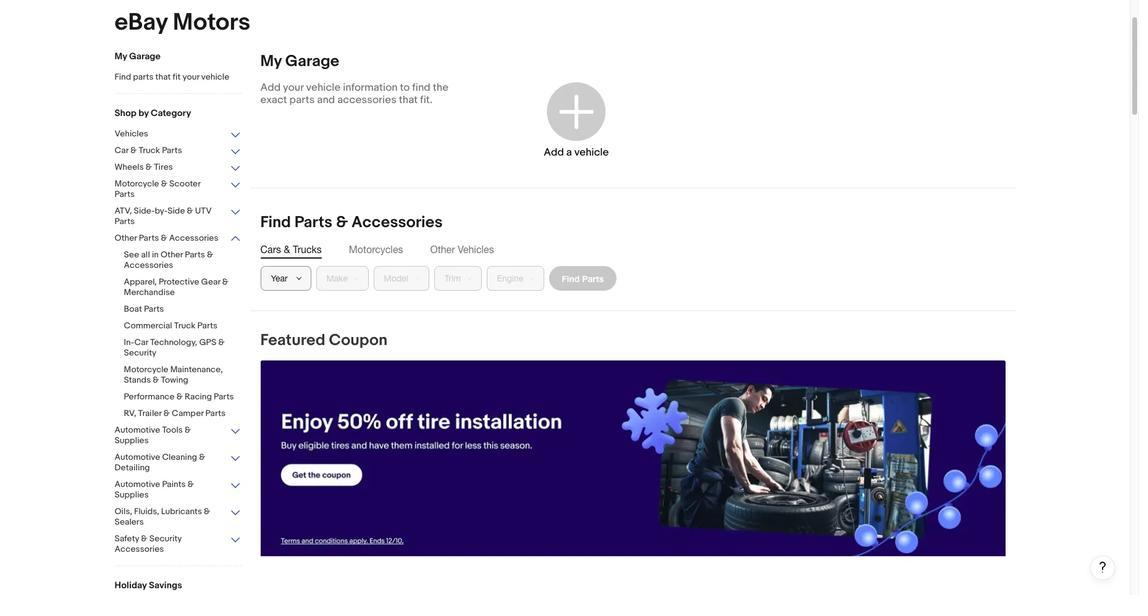 Task type: vqa. For each thing, say whether or not it's contained in the screenshot.
The "Offer"
no



Task type: describe. For each thing, give the bounding box(es) containing it.
by
[[138, 107, 149, 119]]

all
[[141, 250, 150, 260]]

shop
[[115, 107, 136, 119]]

1 vertical spatial motorcycle
[[124, 364, 168, 375]]

camper
[[172, 408, 204, 419]]

other vehicles
[[430, 244, 494, 255]]

your inside add your vehicle information to find the exact parts and accessories that fit.
[[283, 82, 304, 94]]

technology,
[[150, 337, 197, 348]]

savings
[[149, 580, 182, 592]]

add your vehicle information to find the exact parts and accessories that fit.
[[260, 82, 449, 106]]

that inside add your vehicle information to find the exact parts and accessories that fit.
[[399, 94, 418, 106]]

0 horizontal spatial your
[[183, 72, 199, 82]]

automotive paints & supplies button
[[115, 479, 241, 502]]

maintenance,
[[170, 364, 223, 375]]

safety
[[115, 534, 139, 544]]

find
[[412, 82, 430, 94]]

and
[[317, 94, 335, 106]]

category
[[151, 107, 191, 119]]

trucks
[[293, 244, 322, 255]]

to
[[400, 82, 410, 94]]

help, opens dialogs image
[[1097, 562, 1109, 574]]

a
[[566, 146, 572, 158]]

holiday
[[115, 580, 147, 592]]

vehicle for add a vehicle
[[574, 146, 609, 158]]

1 horizontal spatial other
[[161, 250, 183, 260]]

parts inside button
[[582, 273, 604, 284]]

towing
[[161, 375, 188, 385]]

commercial truck parts link
[[124, 321, 251, 332]]

coupon
[[329, 331, 388, 350]]

motorcycles
[[349, 244, 403, 255]]

vehicle for add your vehicle information to find the exact parts and accessories that fit.
[[306, 82, 341, 94]]

boat
[[124, 304, 142, 314]]

1 horizontal spatial garage
[[285, 52, 339, 71]]

wheels & tires button
[[115, 162, 241, 174]]

find parts & accessories
[[260, 213, 443, 232]]

add a vehicle button
[[500, 64, 653, 175]]

holiday savings
[[115, 580, 182, 592]]

0 horizontal spatial car
[[115, 145, 129, 156]]

my inside main content
[[260, 52, 282, 71]]

0 horizontal spatial my
[[115, 51, 127, 62]]

wheels
[[115, 162, 144, 172]]

scooter
[[169, 179, 200, 189]]

add for add your vehicle information to find the exact parts and accessories that fit.
[[260, 82, 281, 94]]

exact
[[260, 94, 287, 106]]

add a vehicle
[[544, 146, 609, 158]]

commercial
[[124, 321, 172, 331]]

featured
[[260, 331, 325, 350]]

automotive cleaning & detailing button
[[115, 452, 241, 474]]

motorcycle & scooter parts button
[[115, 179, 241, 201]]

ebay
[[115, 8, 168, 37]]

0 horizontal spatial that
[[155, 72, 171, 82]]

by-
[[155, 206, 168, 216]]

cleaning
[[162, 452, 197, 463]]

side-
[[134, 206, 155, 216]]

atv,
[[115, 206, 132, 216]]

1 vertical spatial car
[[134, 337, 148, 348]]

tools
[[162, 425, 183, 436]]

in-
[[124, 337, 134, 348]]

accessories
[[337, 94, 397, 106]]

find parts
[[562, 273, 604, 284]]

ebay motors
[[115, 8, 250, 37]]

0 vertical spatial security
[[124, 348, 156, 358]]

sealers
[[115, 517, 144, 528]]

apparel, protective gear & merchandise link
[[124, 277, 251, 299]]

0 horizontal spatial my garage
[[115, 51, 161, 62]]

side
[[168, 206, 185, 216]]

atv, side-by-side & utv parts button
[[115, 206, 241, 228]]

cars
[[260, 244, 281, 255]]

performance & racing parts link
[[124, 392, 251, 403]]



Task type: locate. For each thing, give the bounding box(es) containing it.
security down oils, fluids, lubricants & sealers dropdown button
[[149, 534, 182, 544]]

cars & trucks
[[260, 244, 322, 255]]

apparel,
[[124, 277, 157, 287]]

car & truck parts button
[[115, 145, 241, 157]]

your right fit
[[183, 72, 199, 82]]

tab list containing cars & trucks
[[260, 243, 1005, 256]]

add inside add your vehicle information to find the exact parts and accessories that fit.
[[260, 82, 281, 94]]

truck
[[139, 145, 160, 156], [174, 321, 196, 331]]

accessories up see all in other parts & accessories link
[[169, 233, 218, 243]]

other
[[115, 233, 137, 243], [430, 244, 455, 255], [161, 250, 183, 260]]

1 vertical spatial supplies
[[115, 490, 149, 500]]

1 vertical spatial add
[[544, 146, 564, 158]]

2 automotive from the top
[[115, 452, 160, 463]]

find parts button
[[549, 266, 617, 291]]

0 horizontal spatial truck
[[139, 145, 160, 156]]

0 vertical spatial find
[[115, 72, 131, 82]]

0 horizontal spatial other
[[115, 233, 137, 243]]

automotive left cleaning
[[115, 452, 160, 463]]

1 horizontal spatial your
[[283, 82, 304, 94]]

1 horizontal spatial vehicle
[[306, 82, 341, 94]]

rv,
[[124, 408, 136, 419]]

accessories up apparel,
[[124, 260, 173, 271]]

1 horizontal spatial that
[[399, 94, 418, 106]]

rv, trailer & camper parts link
[[124, 408, 251, 420]]

1 automotive from the top
[[115, 425, 160, 436]]

1 horizontal spatial my garage
[[260, 52, 339, 71]]

my garage
[[115, 51, 161, 62], [260, 52, 339, 71]]

car
[[115, 145, 129, 156], [134, 337, 148, 348]]

car down commercial
[[134, 337, 148, 348]]

automotive down rv,
[[115, 425, 160, 436]]

0 vertical spatial vehicles
[[115, 128, 148, 139]]

car up wheels
[[115, 145, 129, 156]]

vehicle inside add your vehicle information to find the exact parts and accessories that fit.
[[306, 82, 341, 94]]

&
[[130, 145, 137, 156], [146, 162, 152, 172], [161, 179, 167, 189], [187, 206, 193, 216], [336, 213, 348, 232], [161, 233, 167, 243], [284, 244, 290, 255], [207, 250, 213, 260], [222, 277, 229, 287], [218, 337, 225, 348], [153, 375, 159, 385], [176, 392, 183, 402], [164, 408, 170, 419], [185, 425, 191, 436], [199, 452, 205, 463], [188, 479, 194, 490], [204, 507, 210, 517], [141, 534, 147, 544]]

motorcycle
[[115, 179, 159, 189], [124, 364, 168, 375]]

0 vertical spatial supplies
[[115, 436, 149, 446]]

3 automotive from the top
[[115, 479, 160, 490]]

1 horizontal spatial find
[[260, 213, 291, 232]]

truck down boat parts link
[[174, 321, 196, 331]]

add a vehicle image
[[544, 79, 609, 144]]

1 vertical spatial find
[[260, 213, 291, 232]]

vehicle right fit
[[201, 72, 229, 82]]

main content containing my garage
[[251, 52, 1115, 596]]

0 horizontal spatial vehicle
[[201, 72, 229, 82]]

find
[[115, 72, 131, 82], [260, 213, 291, 232], [562, 273, 580, 284]]

1 horizontal spatial parts
[[289, 94, 315, 106]]

add for add a vehicle
[[544, 146, 564, 158]]

performance
[[124, 392, 175, 402]]

find for find parts
[[562, 273, 580, 284]]

the
[[433, 82, 449, 94]]

enjoy 50% off tire installation image
[[260, 361, 1005, 557]]

information
[[343, 82, 398, 94]]

supplies up "oils,"
[[115, 490, 149, 500]]

0 horizontal spatial add
[[260, 82, 281, 94]]

safety & security accessories button
[[115, 534, 241, 556]]

vehicles
[[115, 128, 148, 139], [458, 244, 494, 255]]

utv
[[195, 206, 211, 216]]

0 horizontal spatial find
[[115, 72, 131, 82]]

add left and
[[260, 82, 281, 94]]

lubricants
[[161, 507, 202, 517]]

that
[[155, 72, 171, 82], [399, 94, 418, 106]]

that left fit.
[[399, 94, 418, 106]]

1 vertical spatial automotive
[[115, 452, 160, 463]]

boat parts link
[[124, 304, 251, 316]]

my garage down ebay
[[115, 51, 161, 62]]

0 vertical spatial car
[[115, 145, 129, 156]]

oils,
[[115, 507, 132, 517]]

merchandise
[[124, 287, 175, 298]]

vehicles inside tab list
[[458, 244, 494, 255]]

parts left and
[[289, 94, 315, 106]]

in-car technology, gps & security link
[[124, 337, 251, 360]]

vehicle left information
[[306, 82, 341, 94]]

motorcycle up performance
[[124, 364, 168, 375]]

paints
[[162, 479, 186, 490]]

0 vertical spatial parts
[[133, 72, 154, 82]]

accessories up motorcycles
[[351, 213, 443, 232]]

0 horizontal spatial vehicles
[[115, 128, 148, 139]]

1 horizontal spatial truck
[[174, 321, 196, 331]]

your left and
[[283, 82, 304, 94]]

1 vertical spatial parts
[[289, 94, 315, 106]]

detailing
[[115, 463, 150, 473]]

& inside tab list
[[284, 244, 290, 255]]

my
[[115, 51, 127, 62], [260, 52, 282, 71]]

in
[[152, 250, 159, 260]]

0 horizontal spatial parts
[[133, 72, 154, 82]]

2 horizontal spatial find
[[562, 273, 580, 284]]

parts
[[162, 145, 182, 156], [115, 189, 135, 200], [294, 213, 332, 232], [115, 216, 135, 227], [139, 233, 159, 243], [185, 250, 205, 260], [582, 273, 604, 284], [144, 304, 164, 314], [197, 321, 218, 331], [214, 392, 234, 402], [205, 408, 226, 419]]

1 horizontal spatial my
[[260, 52, 282, 71]]

security
[[124, 348, 156, 358], [149, 534, 182, 544]]

security up stands
[[124, 348, 156, 358]]

other parts & accessories button
[[115, 233, 241, 245]]

shop by category
[[115, 107, 191, 119]]

gear
[[201, 277, 220, 287]]

0 vertical spatial that
[[155, 72, 171, 82]]

your
[[183, 72, 199, 82], [283, 82, 304, 94]]

find parts that fit your vehicle
[[115, 72, 229, 82]]

automotive down detailing
[[115, 479, 160, 490]]

garage up the find parts that fit your vehicle
[[129, 51, 161, 62]]

motorcycle down wheels
[[115, 179, 159, 189]]

0 vertical spatial automotive
[[115, 425, 160, 436]]

vehicle inside button
[[574, 146, 609, 158]]

find for find parts & accessories
[[260, 213, 291, 232]]

fluids,
[[134, 507, 159, 517]]

gps
[[199, 337, 216, 348]]

1 vertical spatial truck
[[174, 321, 196, 331]]

1 vertical spatial that
[[399, 94, 418, 106]]

parts left fit
[[133, 72, 154, 82]]

other inside tab list
[[430, 244, 455, 255]]

supplies
[[115, 436, 149, 446], [115, 490, 149, 500]]

2 supplies from the top
[[115, 490, 149, 500]]

None text field
[[260, 361, 1005, 557]]

1 horizontal spatial vehicles
[[458, 244, 494, 255]]

tab list
[[260, 243, 1005, 256]]

vehicles inside vehicles car & truck parts wheels & tires motorcycle & scooter parts atv, side-by-side & utv parts other parts & accessories see all in other parts & accessories apparel, protective gear & merchandise boat parts commercial truck parts in-car technology, gps & security motorcycle maintenance, stands & towing performance & racing parts rv, trailer & camper parts automotive tools & supplies automotive cleaning & detailing automotive paints & supplies oils, fluids, lubricants & sealers safety & security accessories
[[115, 128, 148, 139]]

0 vertical spatial motorcycle
[[115, 179, 159, 189]]

none text field inside main content
[[260, 361, 1005, 557]]

1 horizontal spatial add
[[544, 146, 564, 158]]

1 horizontal spatial car
[[134, 337, 148, 348]]

automotive tools & supplies button
[[115, 425, 241, 447]]

find inside button
[[562, 273, 580, 284]]

0 horizontal spatial garage
[[129, 51, 161, 62]]

automotive
[[115, 425, 160, 436], [115, 452, 160, 463], [115, 479, 160, 490]]

protective
[[159, 277, 199, 287]]

1 vertical spatial vehicles
[[458, 244, 494, 255]]

motorcycle maintenance, stands & towing link
[[124, 364, 251, 387]]

parts inside add your vehicle information to find the exact parts and accessories that fit.
[[289, 94, 315, 106]]

parts inside 'find parts that fit your vehicle' link
[[133, 72, 154, 82]]

vehicles car & truck parts wheels & tires motorcycle & scooter parts atv, side-by-side & utv parts other parts & accessories see all in other parts & accessories apparel, protective gear & merchandise boat parts commercial truck parts in-car technology, gps & security motorcycle maintenance, stands & towing performance & racing parts rv, trailer & camper parts automotive tools & supplies automotive cleaning & detailing automotive paints & supplies oils, fluids, lubricants & sealers safety & security accessories
[[115, 128, 234, 555]]

find for find parts that fit your vehicle
[[115, 72, 131, 82]]

my down ebay
[[115, 51, 127, 62]]

find parts that fit your vehicle link
[[115, 72, 241, 83]]

add
[[260, 82, 281, 94], [544, 146, 564, 158]]

parts
[[133, 72, 154, 82], [289, 94, 315, 106]]

that left fit
[[155, 72, 171, 82]]

my garage up the exact at top
[[260, 52, 339, 71]]

fit.
[[420, 94, 433, 106]]

my up the exact at top
[[260, 52, 282, 71]]

1 vertical spatial security
[[149, 534, 182, 544]]

vehicle right a on the top of page
[[574, 146, 609, 158]]

garage
[[129, 51, 161, 62], [285, 52, 339, 71]]

accessories down sealers
[[115, 544, 164, 555]]

see all in other parts & accessories link
[[124, 250, 251, 272]]

fit
[[173, 72, 181, 82]]

accessories inside main content
[[351, 213, 443, 232]]

0 vertical spatial truck
[[139, 145, 160, 156]]

2 horizontal spatial other
[[430, 244, 455, 255]]

main content
[[251, 52, 1115, 596]]

trailer
[[138, 408, 162, 419]]

0 vertical spatial add
[[260, 82, 281, 94]]

2 vertical spatial automotive
[[115, 479, 160, 490]]

2 horizontal spatial vehicle
[[574, 146, 609, 158]]

add inside button
[[544, 146, 564, 158]]

see
[[124, 250, 139, 260]]

accessories
[[351, 213, 443, 232], [169, 233, 218, 243], [124, 260, 173, 271], [115, 544, 164, 555]]

racing
[[185, 392, 212, 402]]

motors
[[173, 8, 250, 37]]

2 vertical spatial find
[[562, 273, 580, 284]]

truck up tires
[[139, 145, 160, 156]]

oils, fluids, lubricants & sealers button
[[115, 507, 241, 529]]

supplies up detailing
[[115, 436, 149, 446]]

vehicles button
[[115, 128, 241, 140]]

1 supplies from the top
[[115, 436, 149, 446]]

add left a on the top of page
[[544, 146, 564, 158]]

tires
[[154, 162, 173, 172]]

garage up and
[[285, 52, 339, 71]]

featured coupon
[[260, 331, 388, 350]]

stands
[[124, 375, 151, 385]]



